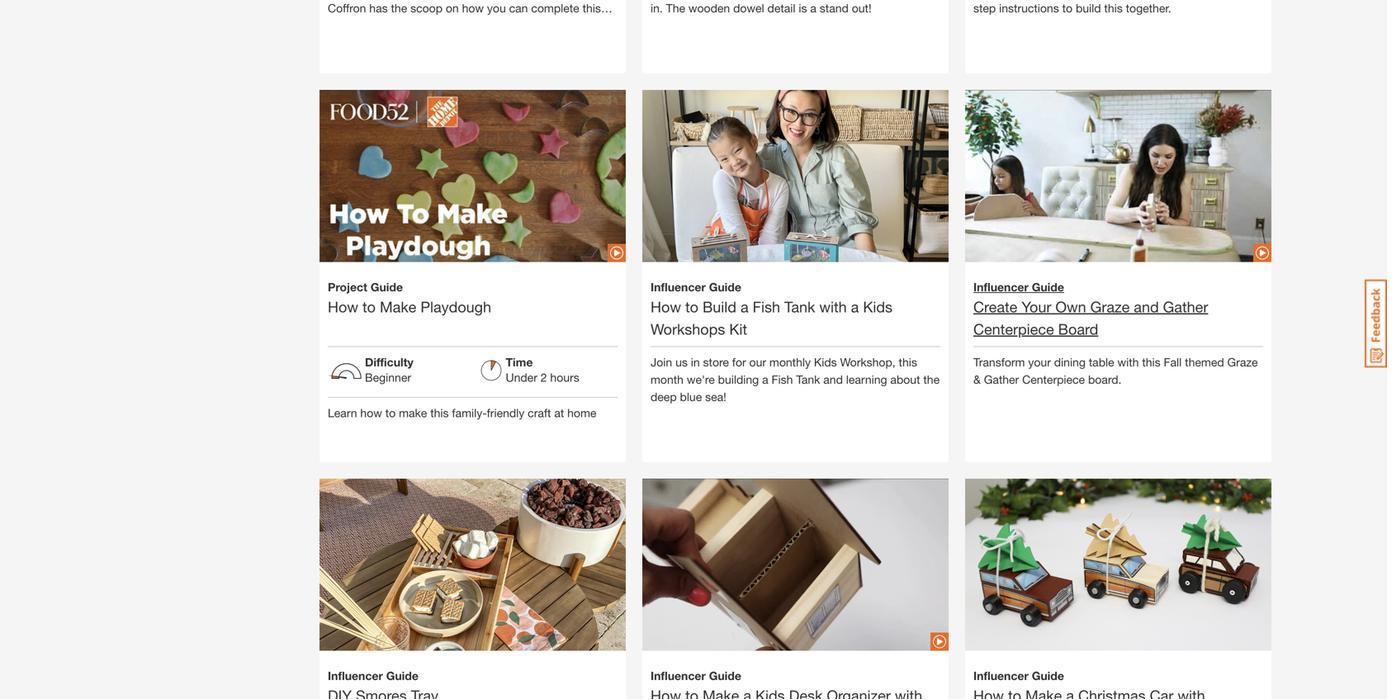 Task type: vqa. For each thing, say whether or not it's contained in the screenshot.
the Bidets
no



Task type: locate. For each thing, give the bounding box(es) containing it.
fish right build
[[753, 298, 781, 316]]

project
[[328, 281, 368, 294]]

2 horizontal spatial this
[[1143, 356, 1161, 369]]

create your own graze and gather centerpiece board image
[[966, 61, 1272, 291]]

month
[[651, 373, 684, 387]]

learn how to make this family-friendly craft at home
[[328, 406, 597, 420]]

your
[[1022, 298, 1052, 316]]

build
[[703, 298, 737, 316]]

and
[[1134, 298, 1160, 316], [824, 373, 843, 387]]

a up workshop,
[[851, 298, 859, 316]]

0 vertical spatial and
[[1134, 298, 1160, 316]]

0 horizontal spatial how
[[328, 298, 359, 316]]

how up workshops
[[651, 298, 681, 316]]

1 horizontal spatial gather
[[1164, 298, 1209, 316]]

this left fall
[[1143, 356, 1161, 369]]

&
[[974, 373, 981, 387]]

1 vertical spatial gather
[[984, 373, 1020, 387]]

gather down "transform"
[[984, 373, 1020, 387]]

centerpiece inside transform your dining table with this fall themed graze & gather centerpiece board.
[[1023, 373, 1086, 387]]

under
[[506, 371, 538, 385]]

how down the project
[[328, 298, 359, 316]]

with
[[820, 298, 847, 316], [1118, 356, 1140, 369]]

kids right monthly
[[814, 356, 837, 369]]

influencer
[[651, 281, 706, 294], [974, 281, 1029, 294], [328, 670, 383, 683], [651, 670, 706, 683], [974, 670, 1029, 683]]

this inside join us in store for our monthly kids workshop, this month we're building a fish tank and learning about the deep blue sea!
[[899, 356, 918, 369]]

with right 'table' on the right of page
[[1118, 356, 1140, 369]]

tank up monthly
[[785, 298, 816, 316]]

influencer guide for how to make a christmas car with cardboard image
[[974, 670, 1065, 683]]

how inside project guide how to make playdough
[[328, 298, 359, 316]]

learning
[[847, 373, 888, 387]]

kids
[[864, 298, 893, 316], [814, 356, 837, 369]]

guide inside project guide how to make playdough
[[371, 281, 403, 294]]

to inside project guide how to make playdough
[[363, 298, 376, 316]]

1 horizontal spatial this
[[899, 356, 918, 369]]

table
[[1089, 356, 1115, 369]]

1 horizontal spatial influencer guide
[[651, 670, 742, 683]]

2 horizontal spatial influencer guide link
[[974, 668, 1264, 700]]

1 influencer guide link from the left
[[328, 668, 618, 700]]

monthly
[[770, 356, 811, 369]]

tank inside join us in store for our monthly kids workshop, this month we're building a fish tank and learning about the deep blue sea!
[[797, 373, 821, 387]]

centerpiece down 'your'
[[1023, 373, 1086, 387]]

a
[[741, 298, 749, 316], [851, 298, 859, 316], [763, 373, 769, 387]]

0 horizontal spatial to
[[363, 298, 376, 316]]

influencer guide link for diy smores tray image
[[328, 668, 618, 700]]

we're
[[687, 373, 715, 387]]

0 horizontal spatial and
[[824, 373, 843, 387]]

a up kit
[[741, 298, 749, 316]]

1 horizontal spatial and
[[1134, 298, 1160, 316]]

how
[[328, 298, 359, 316], [651, 298, 681, 316]]

2 how from the left
[[651, 298, 681, 316]]

1 vertical spatial tank
[[797, 373, 821, 387]]

this
[[899, 356, 918, 369], [1143, 356, 1161, 369], [431, 406, 449, 420]]

playdough
[[421, 298, 492, 316]]

gather
[[1164, 298, 1209, 316], [984, 373, 1020, 387]]

store
[[703, 356, 729, 369]]

1 horizontal spatial a
[[763, 373, 769, 387]]

3 influencer guide link from the left
[[974, 668, 1264, 700]]

time under 2 hours
[[506, 356, 580, 385]]

own
[[1056, 298, 1087, 316]]

how inside influencer guide how to build a fish tank with a kids workshops kit
[[651, 298, 681, 316]]

1 vertical spatial with
[[1118, 356, 1140, 369]]

tank
[[785, 298, 816, 316], [797, 373, 821, 387]]

0 vertical spatial tank
[[785, 298, 816, 316]]

0 horizontal spatial kids
[[814, 356, 837, 369]]

2
[[541, 371, 547, 385]]

0 horizontal spatial influencer guide
[[328, 670, 419, 683]]

join
[[651, 356, 673, 369]]

influencer guide create your own graze and gather centerpiece board
[[974, 281, 1209, 338]]

3 influencer guide from the left
[[974, 670, 1065, 683]]

centerpiece down create
[[974, 321, 1055, 338]]

graze
[[1091, 298, 1130, 316], [1228, 356, 1259, 369]]

1 vertical spatial kids
[[814, 356, 837, 369]]

0 vertical spatial gather
[[1164, 298, 1209, 316]]

to inside influencer guide how to build a fish tank with a kids workshops kit
[[686, 298, 699, 316]]

a down our
[[763, 373, 769, 387]]

1 horizontal spatial kids
[[864, 298, 893, 316]]

board
[[1059, 321, 1099, 338]]

influencer guide for diy smores tray image
[[328, 670, 419, 683]]

influencer guide
[[328, 670, 419, 683], [651, 670, 742, 683], [974, 670, 1065, 683]]

kids up workshop,
[[864, 298, 893, 316]]

0 vertical spatial graze
[[1091, 298, 1130, 316]]

1 horizontal spatial graze
[[1228, 356, 1259, 369]]

graze up board
[[1091, 298, 1130, 316]]

this right 'make'
[[431, 406, 449, 420]]

1 horizontal spatial how
[[651, 298, 681, 316]]

0 horizontal spatial graze
[[1091, 298, 1130, 316]]

2 horizontal spatial influencer guide
[[974, 670, 1065, 683]]

at
[[555, 406, 564, 420]]

1 vertical spatial graze
[[1228, 356, 1259, 369]]

home
[[568, 406, 597, 420]]

influencer inside influencer guide how to build a fish tank with a kids workshops kit
[[651, 281, 706, 294]]

0 horizontal spatial gather
[[984, 373, 1020, 387]]

fish down monthly
[[772, 373, 793, 387]]

create
[[974, 298, 1018, 316]]

0 horizontal spatial influencer guide link
[[328, 668, 618, 700]]

how to make a kids desk organizer with cardboard image
[[643, 451, 949, 680]]

1 vertical spatial and
[[824, 373, 843, 387]]

how to make a christmas car with cardboard image
[[966, 451, 1272, 655]]

0 vertical spatial kids
[[864, 298, 893, 316]]

to right "how" at left
[[386, 406, 396, 420]]

sea!
[[706, 390, 727, 404]]

the
[[924, 373, 940, 387]]

0 vertical spatial centerpiece
[[974, 321, 1055, 338]]

gather up fall
[[1164, 298, 1209, 316]]

guide inside "influencer guide create your own graze and gather centerpiece board"
[[1032, 281, 1065, 294]]

kids inside influencer guide how to build a fish tank with a kids workshops kit
[[864, 298, 893, 316]]

centerpiece
[[974, 321, 1055, 338], [1023, 373, 1086, 387]]

to
[[363, 298, 376, 316], [686, 298, 699, 316], [386, 406, 396, 420]]

tank down monthly
[[797, 373, 821, 387]]

2 horizontal spatial a
[[851, 298, 859, 316]]

to left make
[[363, 298, 376, 316]]

2 horizontal spatial to
[[686, 298, 699, 316]]

1 vertical spatial centerpiece
[[1023, 373, 1086, 387]]

us
[[676, 356, 688, 369]]

1 horizontal spatial to
[[386, 406, 396, 420]]

transform your dining table with this fall themed graze & gather centerpiece board.
[[974, 356, 1259, 387]]

and left learning
[[824, 373, 843, 387]]

influencer guide how to build a fish tank with a kids workshops kit
[[651, 281, 893, 338]]

with up workshop,
[[820, 298, 847, 316]]

influencer guide link
[[328, 668, 618, 700], [651, 668, 941, 700], [974, 668, 1264, 700]]

0 horizontal spatial with
[[820, 298, 847, 316]]

make
[[399, 406, 427, 420]]

fish
[[753, 298, 781, 316], [772, 373, 793, 387]]

1 horizontal spatial influencer guide link
[[651, 668, 941, 700]]

0 horizontal spatial this
[[431, 406, 449, 420]]

1 vertical spatial fish
[[772, 373, 793, 387]]

how for make
[[328, 298, 359, 316]]

this up about
[[899, 356, 918, 369]]

a inside join us in store for our monthly kids workshop, this month we're building a fish tank and learning about the deep blue sea!
[[763, 373, 769, 387]]

graze inside "influencer guide create your own graze and gather centerpiece board"
[[1091, 298, 1130, 316]]

0 vertical spatial fish
[[753, 298, 781, 316]]

guide
[[371, 281, 403, 294], [709, 281, 742, 294], [1032, 281, 1065, 294], [386, 670, 419, 683], [709, 670, 742, 683], [1032, 670, 1065, 683]]

for
[[733, 356, 746, 369]]

1 horizontal spatial with
[[1118, 356, 1140, 369]]

to up workshops
[[686, 298, 699, 316]]

1 influencer guide from the left
[[328, 670, 419, 683]]

graze inside transform your dining table with this fall themed graze & gather centerpiece board.
[[1228, 356, 1259, 369]]

1 how from the left
[[328, 298, 359, 316]]

in
[[691, 356, 700, 369]]

craft
[[528, 406, 551, 420]]

0 vertical spatial with
[[820, 298, 847, 316]]

and up transform your dining table with this fall themed graze & gather centerpiece board.
[[1134, 298, 1160, 316]]

make
[[380, 298, 417, 316]]

graze right themed
[[1228, 356, 1259, 369]]



Task type: describe. For each thing, give the bounding box(es) containing it.
our
[[750, 356, 767, 369]]

influencer inside "influencer guide create your own graze and gather centerpiece board"
[[974, 281, 1029, 294]]

deep
[[651, 390, 677, 404]]

influencer guide link for how to make a christmas car with cardboard image
[[974, 668, 1264, 700]]

difficulty beginner
[[365, 356, 414, 385]]

this inside transform your dining table with this fall themed graze & gather centerpiece board.
[[1143, 356, 1161, 369]]

join us in store for our monthly kids workshop, this month we're building a fish tank and learning about the deep blue sea!
[[651, 356, 940, 404]]

how
[[361, 406, 382, 420]]

transform
[[974, 356, 1026, 369]]

board.
[[1089, 373, 1122, 387]]

how to build a fish tank with a kids workshops kit image
[[643, 61, 949, 291]]

dining
[[1055, 356, 1086, 369]]

0 horizontal spatial a
[[741, 298, 749, 316]]

building
[[718, 373, 759, 387]]

and inside "influencer guide create your own graze and gather centerpiece board"
[[1134, 298, 1160, 316]]

tank inside influencer guide how to build a fish tank with a kids workshops kit
[[785, 298, 816, 316]]

difficulty
[[365, 356, 414, 369]]

time
[[506, 356, 533, 369]]

friendly
[[487, 406, 525, 420]]

blue
[[680, 390, 702, 404]]

your
[[1029, 356, 1051, 369]]

2 influencer guide from the left
[[651, 670, 742, 683]]

with inside influencer guide how to build a fish tank with a kids workshops kit
[[820, 298, 847, 316]]

kit
[[730, 321, 748, 338]]

guide inside influencer guide how to build a fish tank with a kids workshops kit
[[709, 281, 742, 294]]

centerpiece inside "influencer guide create your own graze and gather centerpiece board"
[[974, 321, 1055, 338]]

gather inside transform your dining table with this fall themed graze & gather centerpiece board.
[[984, 373, 1020, 387]]

workshops
[[651, 321, 726, 338]]

hours
[[551, 371, 580, 385]]

project guide how to make playdough
[[328, 281, 492, 316]]

how for build
[[651, 298, 681, 316]]

with inside transform your dining table with this fall themed graze & gather centerpiece board.
[[1118, 356, 1140, 369]]

gather inside "influencer guide create your own graze and gather centerpiece board"
[[1164, 298, 1209, 316]]

how to make playdough image
[[320, 61, 626, 291]]

feedback link image
[[1366, 279, 1388, 368]]

about
[[891, 373, 921, 387]]

workshop,
[[841, 356, 896, 369]]

fall
[[1164, 356, 1182, 369]]

to for make
[[363, 298, 376, 316]]

2 influencer guide link from the left
[[651, 668, 941, 700]]

family-
[[452, 406, 487, 420]]

beginner
[[365, 371, 411, 385]]

learn
[[328, 406, 357, 420]]

kids inside join us in store for our monthly kids workshop, this month we're building a fish tank and learning about the deep blue sea!
[[814, 356, 837, 369]]

to for build
[[686, 298, 699, 316]]

and inside join us in store for our monthly kids workshop, this month we're building a fish tank and learning about the deep blue sea!
[[824, 373, 843, 387]]

fish inside influencer guide how to build a fish tank with a kids workshops kit
[[753, 298, 781, 316]]

diy smores tray image
[[320, 451, 626, 700]]

themed
[[1186, 356, 1225, 369]]

fish inside join us in store for our monthly kids workshop, this month we're building a fish tank and learning about the deep blue sea!
[[772, 373, 793, 387]]



